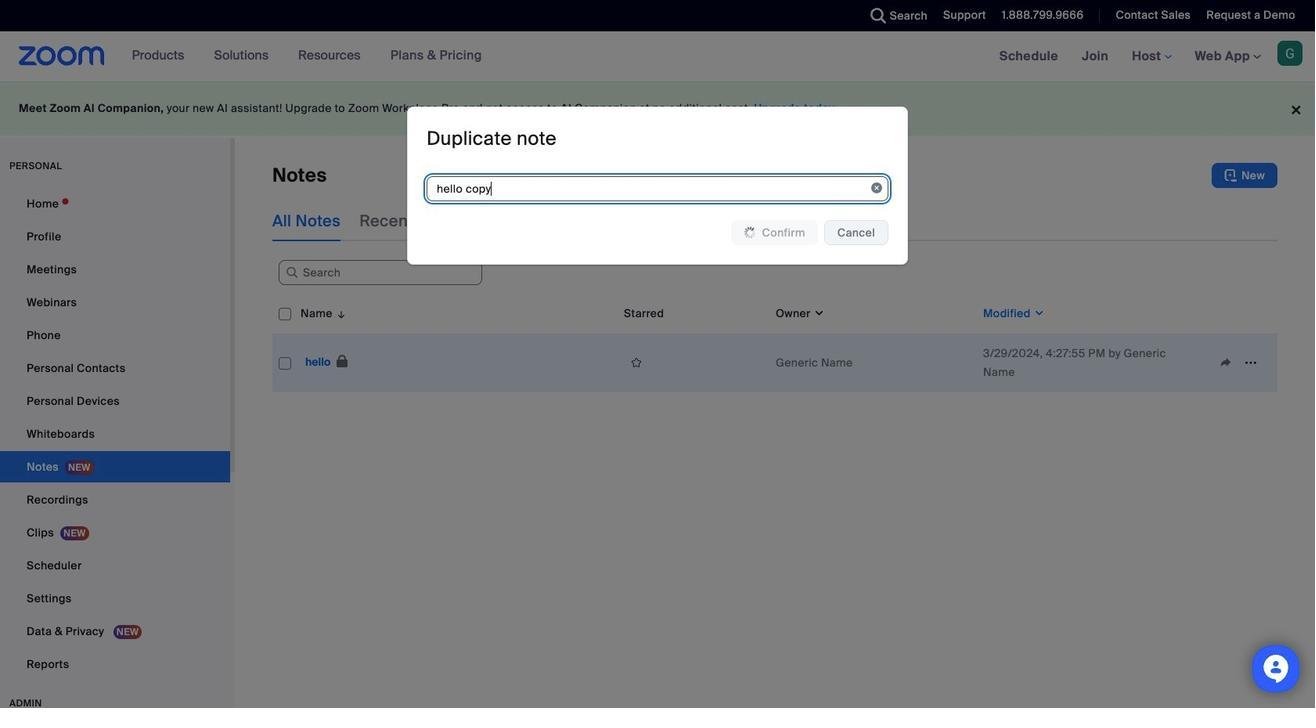 Task type: locate. For each thing, give the bounding box(es) containing it.
banner
[[0, 31, 1316, 82]]

tabs of all notes page tab list
[[273, 201, 775, 241]]

product information navigation
[[120, 31, 494, 81]]

Search text field
[[279, 260, 482, 285]]

footer
[[0, 81, 1316, 136]]

application
[[273, 293, 1278, 392], [624, 351, 764, 374]]

dialog
[[407, 106, 909, 264]]

heading
[[427, 126, 557, 150]]

arrow down image
[[333, 304, 347, 323]]

meetings navigation
[[988, 31, 1316, 82]]

personal menu menu
[[0, 188, 230, 681]]



Task type: describe. For each thing, give the bounding box(es) containing it.
Note title text field
[[427, 176, 889, 201]]



Task type: vqa. For each thing, say whether or not it's contained in the screenshot.
banner
yes



